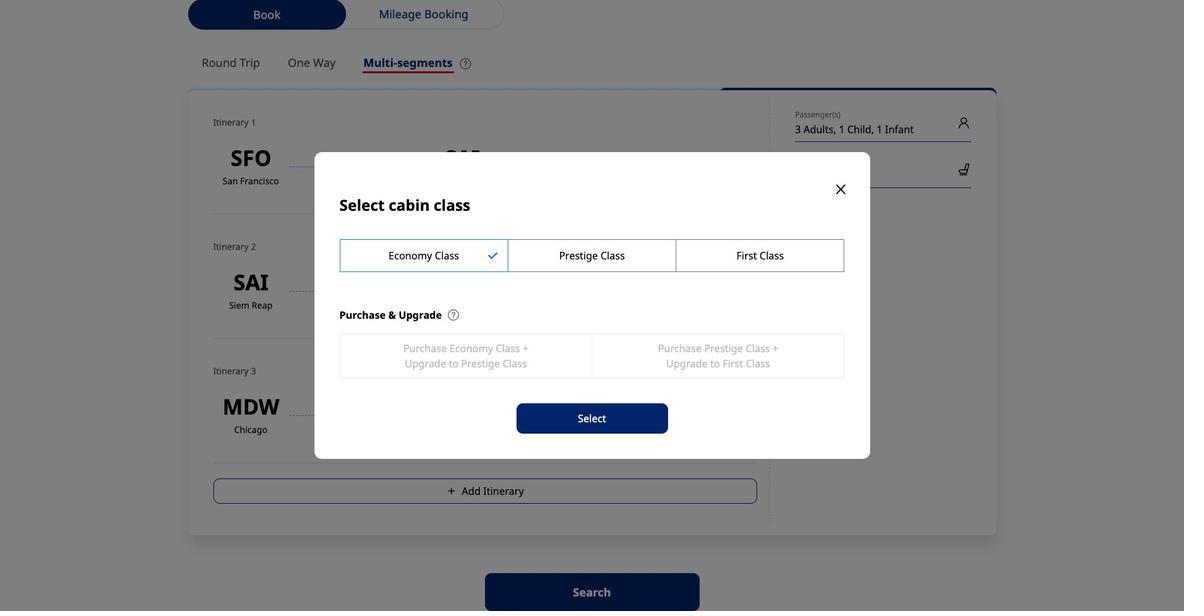 Task type: locate. For each thing, give the bounding box(es) containing it.
2 horizontal spatial purchase
[[658, 342, 702, 356]]

2 vertical spatial prestige
[[461, 357, 500, 371]]

san
[[223, 175, 238, 187]]

0 vertical spatial chicago
[[446, 300, 479, 312]]

0 horizontal spatial prestige
[[461, 357, 500, 371]]

1 to from the left
[[449, 357, 459, 371]]

select
[[340, 195, 385, 215], [578, 412, 606, 426]]

mdw chicago
[[434, 268, 491, 312], [223, 393, 280, 436]]

economy for economy class button
[[796, 169, 839, 183]]

1 vertical spatial economy class
[[389, 249, 459, 263]]

clear button
[[739, 347, 787, 372]]

0 horizontal spatial chicago
[[234, 424, 268, 436]]

economy class up close
[[796, 169, 866, 183]]

purchase for purchase & upgrade
[[340, 308, 386, 322]]

tab list
[[188, 0, 504, 30]]

1 vertical spatial select
[[578, 412, 606, 426]]

feb 29, 2024
[[615, 414, 683, 429]]

booking
[[425, 6, 469, 21]]

sai
[[445, 143, 480, 173], [234, 268, 269, 297]]

economy inside button
[[796, 169, 839, 183]]

prestige
[[559, 249, 598, 263], [705, 342, 743, 356], [461, 357, 500, 371]]

economy inside cabin class type group
[[389, 249, 432, 263]]

+ for purchase prestige class + upgrade to first class
[[773, 342, 779, 356]]

round
[[202, 55, 237, 70]]

0 vertical spatial 3
[[796, 123, 801, 137]]

0 horizontal spatial sai
[[234, 268, 269, 297]]

purchase inside purchase prestige class + upgrade to first class
[[658, 342, 702, 356]]

0 horizontal spatial 3
[[251, 365, 256, 377]]

economy
[[796, 169, 839, 183], [389, 249, 432, 263], [450, 342, 493, 356]]

1 horizontal spatial mdw
[[434, 268, 491, 297]]

upgrade down purchase & upgrade
[[405, 357, 446, 371]]

upgrade
[[399, 308, 442, 322], [405, 357, 446, 371], [667, 357, 708, 371]]

0 vertical spatial first
[[737, 249, 757, 263]]

class
[[842, 169, 866, 183], [435, 249, 459, 263], [601, 249, 625, 263], [760, 249, 784, 263], [496, 342, 520, 356], [746, 342, 770, 356], [503, 357, 527, 371], [746, 357, 770, 371]]

sai inside sai siem reap
[[234, 268, 269, 297]]

itinerary
[[213, 116, 249, 128], [213, 241, 249, 253], [213, 365, 249, 377], [484, 484, 524, 498]]

3 adults, 1 child, 1 infant button
[[796, 104, 971, 142]]

&
[[389, 308, 396, 322]]

3 adults, 1 child, 1 infant
[[796, 123, 914, 137]]

sfo san francisco
[[220, 143, 279, 187]]

segments
[[397, 55, 453, 70]]

search button
[[485, 574, 700, 612]]

2 + from the left
[[773, 342, 779, 356]]

1 horizontal spatial purchase
[[404, 342, 447, 356]]

first
[[737, 249, 757, 263], [723, 357, 744, 371]]

economy class button
[[796, 150, 971, 188]]

1 vertical spatial economy
[[389, 249, 432, 263]]

2 horizontal spatial economy
[[796, 169, 839, 183]]

economy class inside economy class button
[[796, 169, 866, 183]]

economy class for economy class button
[[796, 169, 866, 183]]

to inside purchase economy class + upgrade to prestige class
[[449, 357, 459, 371]]

upgrade inside purchase prestige class + upgrade to first class
[[667, 357, 708, 371]]

select for select
[[578, 412, 606, 426]]

chicago
[[446, 300, 479, 312], [234, 424, 268, 436]]

adults,
[[804, 123, 837, 137]]

economy class
[[796, 169, 866, 183], [389, 249, 459, 263]]

francisco
[[240, 175, 279, 187]]

prestige class
[[559, 249, 625, 263]]

itinerary 3
[[213, 365, 256, 377]]

1 vertical spatial sai
[[234, 268, 269, 297]]

+ inside purchase economy class + upgrade to prestige class
[[523, 342, 529, 356]]

+ inside purchase prestige class + upgrade to first class
[[773, 342, 779, 356]]

purchase
[[340, 308, 386, 322], [404, 342, 447, 356], [658, 342, 702, 356]]

upgrade for purchase prestige class + upgrade to first class
[[667, 357, 708, 371]]

tab list containing mileage booking
[[188, 0, 504, 30]]

1 left child,
[[839, 123, 845, 137]]

book
[[253, 7, 281, 22]]

2024
[[657, 414, 683, 429]]

0 horizontal spatial economy
[[389, 249, 432, 263]]

sai up reap
[[234, 268, 269, 297]]

purchase & upgrade group
[[340, 334, 845, 378]]

1 horizontal spatial sai
[[445, 143, 480, 173]]

29,
[[638, 414, 655, 429]]

0 horizontal spatial purchase
[[340, 308, 386, 322]]

economy class down cabin at the top of the page
[[389, 249, 459, 263]]

select left feb
[[578, 412, 606, 426]]

1 vertical spatial first
[[723, 357, 744, 371]]

select for select cabin class
[[340, 195, 385, 215]]

0 vertical spatial economy class
[[796, 169, 866, 183]]

1 horizontal spatial select
[[578, 412, 606, 426]]

0 vertical spatial mdw
[[434, 268, 491, 297]]

0 horizontal spatial mdw chicago
[[223, 393, 280, 436]]

chicago up purchase economy class + upgrade to prestige class
[[446, 300, 479, 312]]

2 horizontal spatial prestige
[[705, 342, 743, 356]]

+ for purchase economy class + upgrade to prestige class
[[523, 342, 529, 356]]

1 + from the left
[[523, 342, 529, 356]]

1 horizontal spatial prestige
[[559, 249, 598, 263]]

class
[[434, 195, 471, 215]]

0 vertical spatial prestige
[[559, 249, 598, 263]]

purchase economy class + upgrade to prestige class
[[404, 342, 529, 371]]

select left cabin at the top of the page
[[340, 195, 385, 215]]

way
[[313, 55, 336, 70]]

upgrade up '2024'
[[667, 357, 708, 371]]

3
[[796, 123, 801, 137], [251, 365, 256, 377]]

itinerary for itinerary 2
[[213, 241, 249, 253]]

economy class inside cabin class type group
[[389, 249, 459, 263]]

1 horizontal spatial 1
[[839, 123, 845, 137]]

to inside purchase prestige class + upgrade to first class
[[711, 357, 720, 371]]

mdw
[[434, 268, 491, 297], [223, 393, 280, 422]]

select cabin class
[[340, 195, 471, 215]]

1 horizontal spatial 3
[[796, 123, 801, 137]]

upgrade for purchase economy class + upgrade to prestige class
[[405, 357, 446, 371]]

0 horizontal spatial economy class
[[389, 249, 459, 263]]

chicago down itinerary 3
[[234, 424, 268, 436]]

to
[[449, 357, 459, 371], [711, 357, 720, 371]]

1 vertical spatial prestige
[[705, 342, 743, 356]]

1 horizontal spatial +
[[773, 342, 779, 356]]

1 right child,
[[877, 123, 883, 137]]

economy class for cabin class type group at the top of page
[[389, 249, 459, 263]]

sai inside 'button'
[[445, 143, 480, 173]]

2 vertical spatial economy
[[450, 342, 493, 356]]

0 vertical spatial sai
[[445, 143, 480, 173]]

purchase inside purchase economy class + upgrade to prestige class
[[404, 342, 447, 356]]

0 horizontal spatial to
[[449, 357, 459, 371]]

first class
[[737, 249, 784, 263]]

0 vertical spatial economy
[[796, 169, 839, 183]]

1 horizontal spatial economy
[[450, 342, 493, 356]]

0 horizontal spatial +
[[523, 342, 529, 356]]

class inside button
[[842, 169, 866, 183]]

1 horizontal spatial economy class
[[796, 169, 866, 183]]

1 horizontal spatial mdw chicago
[[434, 268, 491, 312]]

+
[[523, 342, 529, 356], [773, 342, 779, 356]]

1 vertical spatial 3
[[251, 365, 256, 377]]

1 horizontal spatial to
[[711, 357, 720, 371]]

0 horizontal spatial select
[[340, 195, 385, 215]]

to for prestige
[[449, 357, 459, 371]]

select inside select button
[[578, 412, 606, 426]]

1 vertical spatial mdw
[[223, 393, 280, 422]]

select cabin class document
[[314, 152, 873, 459]]

0 vertical spatial select
[[340, 195, 385, 215]]

0 vertical spatial mdw chicago
[[434, 268, 491, 312]]

select button
[[517, 404, 668, 434]]

sai up class at the top
[[445, 143, 480, 173]]

sai for sai siem reap
[[234, 268, 269, 297]]

upgrade inside purchase economy class + upgrade to prestige class
[[405, 357, 446, 371]]

purchase for purchase prestige class + upgrade to first class
[[658, 342, 702, 356]]

2 to from the left
[[711, 357, 720, 371]]

1 up sfo at the top left of the page
[[251, 116, 256, 128]]

book button
[[188, 0, 346, 30]]

siem
[[229, 300, 250, 312]]

1
[[251, 116, 256, 128], [839, 123, 845, 137], [877, 123, 883, 137]]



Task type: vqa. For each thing, say whether or not it's contained in the screenshot.
6 related to "6" Button to the right
no



Task type: describe. For each thing, give the bounding box(es) containing it.
add itinerary
[[459, 484, 524, 498]]

sai siem reap
[[227, 268, 273, 312]]

purchase for purchase economy class + upgrade to prestige class
[[404, 342, 447, 356]]

child,
[[848, 123, 875, 137]]

prestige inside purchase prestige class + upgrade to first class
[[705, 342, 743, 356]]

multi-
[[364, 55, 397, 70]]

sai for sai
[[445, 143, 480, 173]]

first inside cabin class type group
[[737, 249, 757, 263]]

feb
[[615, 414, 635, 429]]

reap
[[252, 300, 273, 312]]

one way
[[288, 55, 336, 70]]

add itinerary button
[[213, 479, 758, 504]]

mileage booking
[[379, 6, 469, 21]]

round trip
[[202, 55, 260, 70]]

trip
[[240, 55, 260, 70]]

cabin
[[389, 195, 430, 215]]

1 vertical spatial mdw chicago
[[223, 393, 280, 436]]

close button
[[830, 179, 873, 200]]

sfo
[[231, 143, 272, 173]]

feb 29, 2024 button
[[597, 396, 699, 437]]

to for first
[[711, 357, 720, 371]]

one
[[288, 55, 310, 70]]

itinerary 1
[[213, 116, 256, 128]]

economy inside purchase economy class + upgrade to prestige class
[[450, 342, 493, 356]]

2 horizontal spatial 1
[[877, 123, 883, 137]]

cabin class type group
[[340, 239, 845, 272]]

purchase prestige class + upgrade to first class
[[658, 342, 779, 371]]

clear
[[764, 353, 787, 365]]

purchase & upgrade
[[340, 308, 442, 322]]

first inside purchase prestige class + upgrade to first class
[[723, 357, 744, 371]]

2
[[251, 241, 256, 253]]

0 horizontal spatial mdw
[[223, 393, 280, 422]]

3 inside button
[[796, 123, 801, 137]]

mileage booking button
[[345, 0, 503, 29]]

multi-segments
[[364, 55, 453, 70]]

economy for cabin class type group at the top of page
[[389, 249, 432, 263]]

upgrade right &
[[399, 308, 442, 322]]

1 horizontal spatial chicago
[[446, 300, 479, 312]]

infant
[[886, 123, 914, 137]]

prestige inside cabin class type group
[[559, 249, 598, 263]]

itinerary for itinerary 1
[[213, 116, 249, 128]]

itinerary 2
[[213, 241, 256, 253]]

1 vertical spatial chicago
[[234, 424, 268, 436]]

sai button
[[425, 142, 500, 188]]

close
[[851, 183, 873, 195]]

search
[[573, 585, 611, 600]]

itinerary inside button
[[484, 484, 524, 498]]

0 horizontal spatial 1
[[251, 116, 256, 128]]

prestige inside purchase economy class + upgrade to prestige class
[[461, 357, 500, 371]]

mileage
[[379, 6, 422, 21]]

add
[[462, 484, 481, 498]]

itinerary for itinerary 3
[[213, 365, 249, 377]]

select cabin class dialog
[[0, 0, 1185, 612]]



